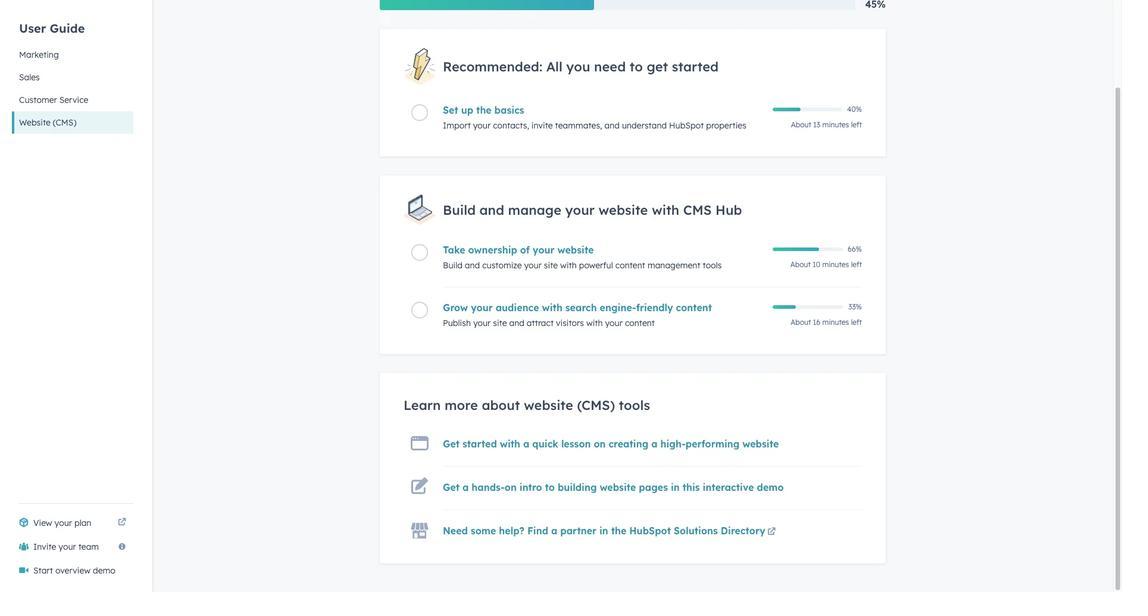 Task type: vqa. For each thing, say whether or not it's contained in the screenshot.
0 for us
no



Task type: describe. For each thing, give the bounding box(es) containing it.
in inside 'link'
[[599, 525, 608, 537]]

0 vertical spatial to
[[630, 58, 643, 75]]

marketing button
[[12, 43, 133, 66]]

website right performing
[[743, 438, 779, 450]]

building
[[558, 482, 597, 494]]

get
[[647, 58, 668, 75]]

your right publish
[[473, 318, 491, 329]]

find
[[527, 525, 548, 537]]

about 16 minutes left
[[791, 318, 862, 327]]

and up ownership
[[480, 202, 504, 218]]

website (cms)
[[19, 117, 76, 128]]

build and manage your website with cms hub
[[443, 202, 742, 218]]

import
[[443, 120, 471, 131]]

powerful
[[579, 260, 613, 271]]

understand
[[622, 120, 667, 131]]

start overview demo
[[33, 566, 115, 576]]

customize
[[482, 260, 522, 271]]

recommended: all you need to get started
[[443, 58, 719, 75]]

need
[[594, 58, 626, 75]]

[object object] complete progress bar for take ownership of your website
[[773, 248, 819, 251]]

about for set up the basics
[[791, 120, 811, 129]]

tools inside take ownership of your website build and customize your site with powerful content management tools
[[703, 260, 722, 271]]

33%
[[848, 302, 862, 311]]

sales button
[[12, 66, 133, 89]]

website (cms) button
[[12, 111, 133, 134]]

with left cms
[[652, 202, 679, 218]]

set
[[443, 104, 458, 116]]

0 horizontal spatial on
[[505, 482, 517, 494]]

get a hands-on intro to building website pages in this interactive demo link
[[443, 482, 784, 494]]

user guide
[[19, 21, 85, 35]]

customer service
[[19, 95, 88, 105]]

1 vertical spatial to
[[545, 482, 555, 494]]

lesson
[[561, 438, 591, 450]]

10
[[813, 260, 820, 269]]

hubspot inside 'set up the basics import your contacts, invite teammates, and understand hubspot properties'
[[669, 120, 704, 131]]

set up the basics import your contacts, invite teammates, and understand hubspot properties
[[443, 104, 746, 131]]

learn more about website (cms) tools
[[404, 397, 650, 414]]

need some help? find a partner in the hubspot solutions directory link
[[443, 525, 778, 540]]

invite
[[532, 120, 553, 131]]

get for get started with a quick lesson on creating a high-performing website
[[443, 438, 460, 450]]

1 vertical spatial demo
[[93, 566, 115, 576]]

get started with a quick lesson on creating a high-performing website
[[443, 438, 779, 450]]

[object object] complete progress bar for set up the basics
[[773, 108, 801, 111]]

service
[[59, 95, 88, 105]]

intro
[[520, 482, 542, 494]]

1 vertical spatial tools
[[619, 397, 650, 414]]

your down engine- on the bottom of the page
[[605, 318, 623, 329]]

audience
[[496, 302, 539, 314]]

[object object] complete progress bar for grow your audience with search engine-friendly content
[[773, 305, 796, 309]]

build inside take ownership of your website build and customize your site with powerful content management tools
[[443, 260, 463, 271]]

grow your audience with search engine-friendly content button
[[443, 302, 766, 314]]

recommended:
[[443, 58, 542, 75]]

and inside take ownership of your website build and customize your site with powerful content management tools
[[465, 260, 480, 271]]

your inside invite your team button
[[59, 542, 76, 552]]

manage
[[508, 202, 561, 218]]

website left pages
[[600, 482, 636, 494]]

set up the basics button
[[443, 104, 766, 116]]

1 vertical spatial (cms)
[[577, 397, 615, 414]]

1 vertical spatial started
[[463, 438, 497, 450]]

a left high-
[[651, 438, 658, 450]]

and inside 'set up the basics import your contacts, invite teammates, and understand hubspot properties'
[[605, 120, 620, 131]]

the inside 'link'
[[611, 525, 626, 537]]

team
[[78, 542, 99, 552]]

site inside "grow your audience with search engine-friendly content publish your site and attract visitors with your content"
[[493, 318, 507, 329]]

view
[[33, 518, 52, 529]]

grow
[[443, 302, 468, 314]]

solutions
[[674, 525, 718, 537]]

customer service button
[[12, 89, 133, 111]]

a left quick at the bottom left of page
[[523, 438, 529, 450]]

properties
[[706, 120, 746, 131]]

hands-
[[472, 482, 505, 494]]

up
[[461, 104, 473, 116]]

this
[[683, 482, 700, 494]]

hub
[[716, 202, 742, 218]]

your website (cms) tools progress progress bar
[[380, 0, 594, 10]]

customer
[[19, 95, 57, 105]]

quick
[[532, 438, 558, 450]]

interactive
[[703, 482, 754, 494]]

1 horizontal spatial demo
[[757, 482, 784, 494]]

pages
[[639, 482, 668, 494]]

1 build from the top
[[443, 202, 476, 218]]

invite
[[33, 542, 56, 552]]

invite your team button
[[12, 535, 133, 559]]

grow your audience with search engine-friendly content publish your site and attract visitors with your content
[[443, 302, 712, 329]]

view your plan
[[33, 518, 91, 529]]

13
[[813, 120, 820, 129]]

about for grow your audience with search engine-friendly content
[[791, 318, 811, 327]]

more
[[445, 397, 478, 414]]

about
[[482, 397, 520, 414]]

some
[[471, 525, 496, 537]]

performing
[[686, 438, 740, 450]]

your inside view your plan link
[[55, 518, 72, 529]]

website up take ownership of your website "button"
[[599, 202, 648, 218]]

management
[[648, 260, 700, 271]]



Task type: locate. For each thing, give the bounding box(es) containing it.
1 [object object] complete progress bar from the top
[[773, 108, 801, 111]]

of
[[520, 244, 530, 256]]

2 vertical spatial about
[[791, 318, 811, 327]]

creating
[[609, 438, 648, 450]]

1 vertical spatial get
[[443, 482, 460, 494]]

2 vertical spatial left
[[851, 318, 862, 327]]

tools
[[703, 260, 722, 271], [619, 397, 650, 414]]

about left 13
[[791, 120, 811, 129]]

hubspot down pages
[[629, 525, 671, 537]]

and down set up the basics button
[[605, 120, 620, 131]]

link opens in a new window image
[[118, 516, 126, 530], [118, 519, 126, 527], [767, 528, 776, 537]]

take ownership of your website build and customize your site with powerful content management tools
[[443, 244, 722, 271]]

your
[[473, 120, 491, 131], [565, 202, 595, 218], [533, 244, 555, 256], [524, 260, 542, 271], [471, 302, 493, 314], [473, 318, 491, 329], [605, 318, 623, 329], [55, 518, 72, 529], [59, 542, 76, 552]]

a
[[523, 438, 529, 450], [651, 438, 658, 450], [463, 482, 469, 494], [551, 525, 557, 537]]

(cms)
[[53, 117, 76, 128], [577, 397, 615, 414]]

demo right interactive
[[757, 482, 784, 494]]

content inside take ownership of your website build and customize your site with powerful content management tools
[[615, 260, 645, 271]]

minutes right 16
[[822, 318, 849, 327]]

take
[[443, 244, 465, 256]]

3 left from the top
[[851, 318, 862, 327]]

about 10 minutes left
[[790, 260, 862, 269]]

with
[[652, 202, 679, 218], [560, 260, 577, 271], [542, 302, 563, 314], [586, 318, 603, 329], [500, 438, 520, 450]]

(cms) down customer service button
[[53, 117, 76, 128]]

0 vertical spatial left
[[851, 120, 862, 129]]

1 vertical spatial build
[[443, 260, 463, 271]]

0 vertical spatial content
[[615, 260, 645, 271]]

66%
[[848, 245, 862, 254]]

need
[[443, 525, 468, 537]]

build up take
[[443, 202, 476, 218]]

in left 'this'
[[671, 482, 680, 494]]

site
[[544, 260, 558, 271], [493, 318, 507, 329]]

get started with a quick lesson on creating a high-performing website link
[[443, 438, 779, 450]]

content down friendly
[[625, 318, 655, 329]]

1 horizontal spatial in
[[671, 482, 680, 494]]

3 minutes from the top
[[822, 318, 849, 327]]

website
[[19, 117, 51, 128]]

about left 16
[[791, 318, 811, 327]]

0 vertical spatial started
[[672, 58, 719, 75]]

start
[[33, 566, 53, 576]]

0 vertical spatial [object object] complete progress bar
[[773, 108, 801, 111]]

in
[[671, 482, 680, 494], [599, 525, 608, 537]]

2 [object object] complete progress bar from the top
[[773, 248, 819, 251]]

about left 10
[[790, 260, 811, 269]]

0 vertical spatial build
[[443, 202, 476, 218]]

to right intro
[[545, 482, 555, 494]]

0 vertical spatial on
[[594, 438, 606, 450]]

publish
[[443, 318, 471, 329]]

1 minutes from the top
[[822, 120, 849, 129]]

left
[[851, 120, 862, 129], [851, 260, 862, 269], [851, 318, 862, 327]]

link opens in a new window image inside need some help? find a partner in the hubspot solutions directory 'link'
[[767, 528, 776, 537]]

content
[[615, 260, 645, 271], [676, 302, 712, 314], [625, 318, 655, 329]]

build down take
[[443, 260, 463, 271]]

left down 33%
[[851, 318, 862, 327]]

your right grow
[[471, 302, 493, 314]]

get for get a hands-on intro to building website pages in this interactive demo
[[443, 482, 460, 494]]

minutes right 10
[[822, 260, 849, 269]]

with left quick at the bottom left of page
[[500, 438, 520, 450]]

the right up
[[476, 104, 492, 116]]

website
[[599, 202, 648, 218], [558, 244, 594, 256], [524, 397, 573, 414], [743, 438, 779, 450], [600, 482, 636, 494]]

link opens in a new window image
[[767, 526, 776, 540]]

0 vertical spatial in
[[671, 482, 680, 494]]

0 horizontal spatial site
[[493, 318, 507, 329]]

about for take ownership of your website
[[790, 260, 811, 269]]

your right manage
[[565, 202, 595, 218]]

2 vertical spatial content
[[625, 318, 655, 329]]

content down take ownership of your website "button"
[[615, 260, 645, 271]]

in right partner
[[599, 525, 608, 537]]

tools up creating
[[619, 397, 650, 414]]

view your plan link
[[12, 511, 133, 535]]

you
[[566, 58, 590, 75]]

website up quick at the bottom left of page
[[524, 397, 573, 414]]

user
[[19, 21, 46, 35]]

visitors
[[556, 318, 584, 329]]

contacts,
[[493, 120, 529, 131]]

1 vertical spatial in
[[599, 525, 608, 537]]

1 horizontal spatial (cms)
[[577, 397, 615, 414]]

1 vertical spatial site
[[493, 318, 507, 329]]

minutes for take ownership of your website
[[822, 260, 849, 269]]

0 horizontal spatial (cms)
[[53, 117, 76, 128]]

1 vertical spatial on
[[505, 482, 517, 494]]

0 vertical spatial demo
[[757, 482, 784, 494]]

[object object] complete progress bar
[[773, 108, 801, 111], [773, 248, 819, 251], [773, 305, 796, 309]]

plan
[[74, 518, 91, 529]]

directory
[[721, 525, 765, 537]]

0 vertical spatial minutes
[[822, 120, 849, 129]]

2 left from the top
[[851, 260, 862, 269]]

site inside take ownership of your website build and customize your site with powerful content management tools
[[544, 260, 558, 271]]

website up powerful
[[558, 244, 594, 256]]

0 horizontal spatial demo
[[93, 566, 115, 576]]

1 horizontal spatial to
[[630, 58, 643, 75]]

sales
[[19, 72, 40, 83]]

0 horizontal spatial to
[[545, 482, 555, 494]]

to left get
[[630, 58, 643, 75]]

0 horizontal spatial tools
[[619, 397, 650, 414]]

site left powerful
[[544, 260, 558, 271]]

demo
[[757, 482, 784, 494], [93, 566, 115, 576]]

on left intro
[[505, 482, 517, 494]]

help?
[[499, 525, 525, 537]]

[object object] complete progress bar up about 13 minutes left
[[773, 108, 801, 111]]

your left plan
[[55, 518, 72, 529]]

1 horizontal spatial on
[[594, 438, 606, 450]]

left for grow your audience with search engine-friendly content
[[851, 318, 862, 327]]

minutes
[[822, 120, 849, 129], [822, 260, 849, 269], [822, 318, 849, 327]]

left for take ownership of your website
[[851, 260, 862, 269]]

0 vertical spatial get
[[443, 438, 460, 450]]

a left hands- on the bottom of the page
[[463, 482, 469, 494]]

and
[[605, 120, 620, 131], [480, 202, 504, 218], [465, 260, 480, 271], [509, 318, 524, 329]]

get down more
[[443, 438, 460, 450]]

engine-
[[600, 302, 636, 314]]

with down grow your audience with search engine-friendly content button
[[586, 318, 603, 329]]

40%
[[847, 105, 862, 114]]

1 get from the top
[[443, 438, 460, 450]]

1 left from the top
[[851, 120, 862, 129]]

0 vertical spatial site
[[544, 260, 558, 271]]

1 horizontal spatial site
[[544, 260, 558, 271]]

cms
[[683, 202, 712, 218]]

website inside take ownership of your website build and customize your site with powerful content management tools
[[558, 244, 594, 256]]

site down audience
[[493, 318, 507, 329]]

attract
[[527, 318, 554, 329]]

0 vertical spatial the
[[476, 104, 492, 116]]

search
[[565, 302, 597, 314]]

left down 66%
[[851, 260, 862, 269]]

0 horizontal spatial in
[[599, 525, 608, 537]]

0 vertical spatial about
[[791, 120, 811, 129]]

left down 40%
[[851, 120, 862, 129]]

your down up
[[473, 120, 491, 131]]

0 vertical spatial hubspot
[[669, 120, 704, 131]]

overview
[[55, 566, 91, 576]]

left for set up the basics
[[851, 120, 862, 129]]

marketing
[[19, 49, 59, 60]]

and inside "grow your audience with search engine-friendly content publish your site and attract visitors with your content"
[[509, 318, 524, 329]]

need some help? find a partner in the hubspot solutions directory
[[443, 525, 765, 537]]

and down audience
[[509, 318, 524, 329]]

1 horizontal spatial the
[[611, 525, 626, 537]]

about
[[791, 120, 811, 129], [790, 260, 811, 269], [791, 318, 811, 327]]

1 vertical spatial the
[[611, 525, 626, 537]]

your inside 'set up the basics import your contacts, invite teammates, and understand hubspot properties'
[[473, 120, 491, 131]]

1 horizontal spatial started
[[672, 58, 719, 75]]

3 [object object] complete progress bar from the top
[[773, 305, 796, 309]]

teammates,
[[555, 120, 602, 131]]

partner
[[560, 525, 597, 537]]

1 vertical spatial left
[[851, 260, 862, 269]]

all
[[546, 58, 563, 75]]

the inside 'set up the basics import your contacts, invite teammates, and understand hubspot properties'
[[476, 104, 492, 116]]

1 horizontal spatial tools
[[703, 260, 722, 271]]

1 vertical spatial content
[[676, 302, 712, 314]]

1 vertical spatial minutes
[[822, 260, 849, 269]]

2 minutes from the top
[[822, 260, 849, 269]]

take ownership of your website button
[[443, 244, 766, 256]]

minutes for grow your audience with search engine-friendly content
[[822, 318, 849, 327]]

your right of
[[533, 244, 555, 256]]

minutes right 13
[[822, 120, 849, 129]]

minutes for set up the basics
[[822, 120, 849, 129]]

demo down team
[[93, 566, 115, 576]]

basics
[[494, 104, 524, 116]]

your left team
[[59, 542, 76, 552]]

get a hands-on intro to building website pages in this interactive demo
[[443, 482, 784, 494]]

start overview demo link
[[12, 559, 133, 583]]

0 horizontal spatial started
[[463, 438, 497, 450]]

2 vertical spatial minutes
[[822, 318, 849, 327]]

0 vertical spatial tools
[[703, 260, 722, 271]]

2 vertical spatial [object object] complete progress bar
[[773, 305, 796, 309]]

started right get
[[672, 58, 719, 75]]

get
[[443, 438, 460, 450], [443, 482, 460, 494]]

hubspot
[[669, 120, 704, 131], [629, 525, 671, 537]]

ownership
[[468, 244, 517, 256]]

0 vertical spatial (cms)
[[53, 117, 76, 128]]

hubspot left 'properties'
[[669, 120, 704, 131]]

1 vertical spatial [object object] complete progress bar
[[773, 248, 819, 251]]

the
[[476, 104, 492, 116], [611, 525, 626, 537]]

1 vertical spatial about
[[790, 260, 811, 269]]

learn
[[404, 397, 441, 414]]

content right friendly
[[676, 302, 712, 314]]

started down more
[[463, 438, 497, 450]]

with up attract
[[542, 302, 563, 314]]

high-
[[661, 438, 686, 450]]

a inside need some help? find a partner in the hubspot solutions directory 'link'
[[551, 525, 557, 537]]

about 13 minutes left
[[791, 120, 862, 129]]

and down take
[[465, 260, 480, 271]]

to
[[630, 58, 643, 75], [545, 482, 555, 494]]

a right find
[[551, 525, 557, 537]]

user guide views element
[[12, 0, 133, 134]]

with left powerful
[[560, 260, 577, 271]]

with inside take ownership of your website build and customize your site with powerful content management tools
[[560, 260, 577, 271]]

0 horizontal spatial the
[[476, 104, 492, 116]]

(cms) up get started with a quick lesson on creating a high-performing website link
[[577, 397, 615, 414]]

[object object] complete progress bar up 10
[[773, 248, 819, 251]]

the right partner
[[611, 525, 626, 537]]

2 build from the top
[[443, 260, 463, 271]]

invite your team
[[33, 542, 99, 552]]

tools right the management
[[703, 260, 722, 271]]

get left hands- on the bottom of the page
[[443, 482, 460, 494]]

(cms) inside button
[[53, 117, 76, 128]]

2 get from the top
[[443, 482, 460, 494]]

hubspot inside 'link'
[[629, 525, 671, 537]]

16
[[813, 318, 820, 327]]

on right the lesson
[[594, 438, 606, 450]]

[object object] complete progress bar up about 16 minutes left
[[773, 305, 796, 309]]

friendly
[[636, 302, 673, 314]]

guide
[[50, 21, 85, 35]]

build
[[443, 202, 476, 218], [443, 260, 463, 271]]

1 vertical spatial hubspot
[[629, 525, 671, 537]]

your down of
[[524, 260, 542, 271]]



